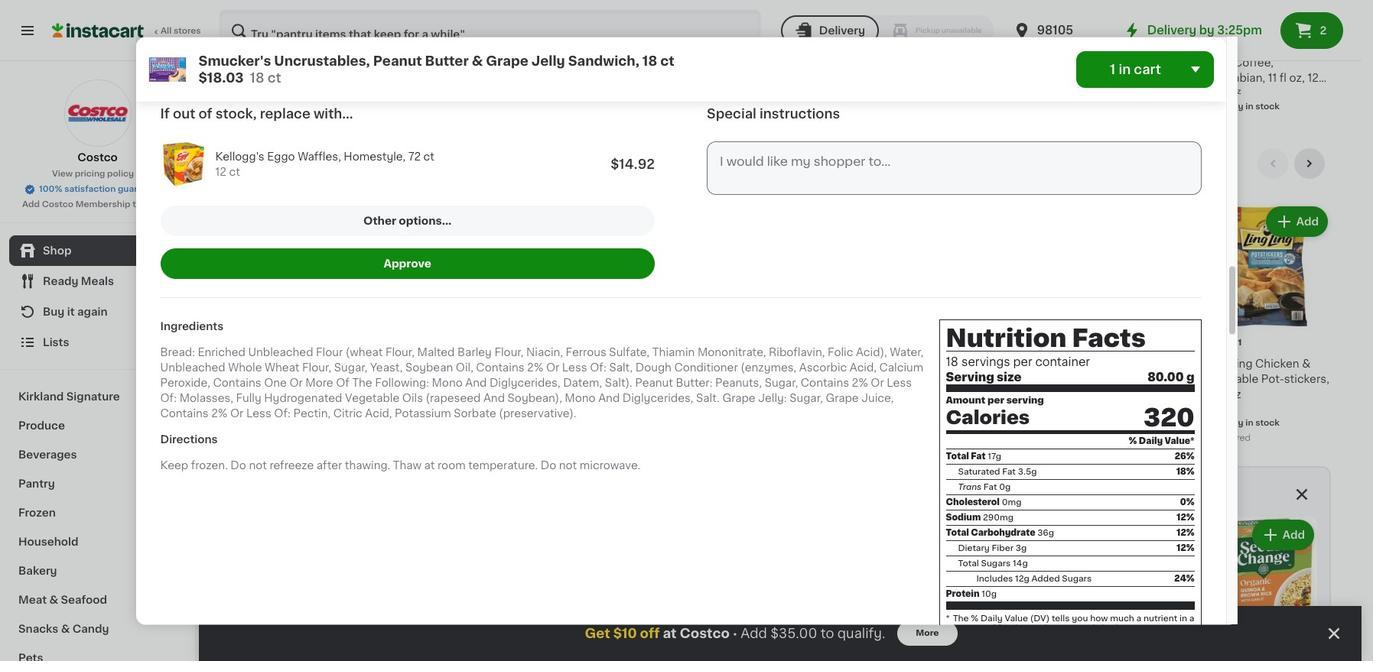 Task type: vqa. For each thing, say whether or not it's contained in the screenshot.
More
yes



Task type: describe. For each thing, give the bounding box(es) containing it.
$ 17 40
[[1068, 22, 1104, 38]]

1 taquitos, from the left
[[437, 374, 486, 385]]

yeast,
[[370, 363, 403, 374]]

24 for kirkland signature 2- ply paper towels, white, 160 create-a- size sheets, 12 ct
[[238, 22, 260, 38]]

ct down liquid
[[660, 54, 675, 67]]

signature for bacon,
[[1111, 42, 1163, 53]]

total sugars 14g
[[958, 561, 1028, 569]]

shop link
[[9, 236, 186, 266]]

sandwich, for smucker's uncrustables, peanut butter & grape jelly sandwich, 18 ct $18.03 18 ct
[[568, 54, 640, 67]]

oils
[[402, 394, 423, 405]]

many down soybean),
[[523, 419, 548, 428]]

bacon,
[[1140, 58, 1177, 68]]

2 vertical spatial less
[[246, 409, 271, 420]]

advice.
[[1133, 636, 1164, 644]]

vegetable inside bread: enriched unbleached flour (wheat flour, malted barley flour, niacin, ferrous sulfate, thiamin mononitrate, riboflavin, folic acid), water, unbleached whole wheat flour, sugar, yeast, soybean oil, contains 2% or less of: salt, dough conditioner (enzymes, ascorbic acid, calcium peroxide, contains one or more of the following: mono and diglycerides, datem, salt). peanut butter: peanuts, sugar, contains 2% or less of: molasses, fully hydrogenated vegetable oils (rapeseed and soybean), mono and diglycerides, salt. grape jelly: sugar, grape juice, contains 2% or less of: pectin, citric acid, potassium sorbate (preservative).
[[345, 394, 400, 405]]

$ for kirkland signature hard seltzer, 24 x 12 fl oz
[[929, 22, 934, 31]]

many in stock down preferences
[[245, 103, 305, 111]]

juice,
[[862, 394, 894, 405]]

fl for 19
[[1280, 73, 1287, 84]]

0 vertical spatial unbleached
[[248, 348, 313, 359]]

0 horizontal spatial sugars
[[981, 561, 1011, 569]]

is
[[1014, 636, 1021, 644]]

(43)
[[286, 407, 303, 416]]

2 horizontal spatial flour,
[[495, 348, 524, 359]]

of inside * the % daily value (dv) tells you how much a nutrient in a serving of food contributes to a daily diet. 2,000 calories a day is used for general nutrition advice.
[[987, 626, 996, 634]]

1 vertical spatial sugars
[[1062, 576, 1092, 584]]

ct left the oils
[[382, 404, 391, 413]]

kellogg's
[[215, 152, 264, 162]]

ct down datem,
[[591, 390, 602, 400]]

many in stock down '12 x 11 oz'
[[1220, 103, 1280, 111]]

other
[[363, 216, 396, 227]]

meat & seafood link
[[9, 586, 186, 615]]

and left 6
[[483, 394, 505, 405]]

many down preferences
[[245, 103, 269, 111]]

40-
[[421, 73, 441, 84]]

policy
[[107, 170, 134, 178]]

oz, inside kirkland signature cold brew coffee, colombian, 11 fl oz, 12 ct
[[1290, 73, 1305, 84]]

delivery for delivery
[[819, 25, 865, 36]]

view all (10+)
[[1157, 159, 1229, 169]]

the inside * the % daily value (dv) tells you how much a nutrient in a serving of food contributes to a daily diet. 2,000 calories a day is used for general nutrition advice.
[[953, 616, 969, 624]]

chicken inside bibigo steamed dumplings, chicken & vegetables, 36 ct 6 ct
[[572, 374, 616, 385]]

create-
[[288, 73, 329, 84]]

30 inside 'kirkland signature bath tissue, 2-ply, 4.5" x 4", 380 sheets, 30 ct'
[[575, 73, 590, 84]]

0 vertical spatial %
[[1129, 438, 1137, 447]]

2 horizontal spatial less
[[887, 379, 912, 389]]

2 taquitos, from the left
[[716, 374, 764, 385]]

18 40
[[377, 338, 409, 354]]

12 down colombian,
[[1204, 87, 1213, 96]]

count inside 'kirkland signature purified drinking water, 16.9 fl oz, 40-count'
[[441, 73, 472, 84]]

signature for paper
[[276, 42, 327, 53]]

view pricing policy
[[52, 170, 134, 178]]

many down 380
[[523, 103, 548, 111]]

$10
[[613, 628, 637, 640]]

more inside the more button
[[916, 630, 939, 638]]

ct down the kellogg's
[[229, 167, 240, 178]]

$ 21 14
[[790, 22, 824, 38]]

sandwich, for smucker's uncrustables, peanut butter & grape jelly sandwich, 18 ct
[[230, 405, 285, 416]]

$ 12 52
[[790, 338, 825, 354]]

liquid i.v. immune support tangerine, 24- count
[[647, 42, 770, 84]]

1 in cart field
[[1076, 50, 1214, 87]]

ct inside chomps original grass fed beef sticks, 12 ct
[[890, 58, 901, 68]]

x inside 'kirkland signature bath tissue, 2-ply, 4.5" x 4", 380 sheets, 30 ct'
[[606, 58, 612, 68]]

uncrustables, for smucker's uncrustables, peanut butter & grape jelly sandwich, 18 ct $18.03 18 ct
[[274, 54, 370, 67]]

0 horizontal spatial 2%
[[211, 409, 228, 420]]

get $10 off at costco • add $35.00 to qualify.
[[585, 628, 885, 640]]

0 vertical spatial of:
[[590, 363, 607, 374]]

(preservative).
[[499, 409, 577, 420]]

butter for smucker's uncrustables, peanut butter & grape jelly sandwich, 18 ct $18.03 18 ct
[[425, 54, 469, 67]]

contains down "ascorbic"
[[801, 379, 849, 389]]

0 vertical spatial 16
[[1065, 87, 1074, 96]]

contains up the 'directions'
[[160, 409, 209, 420]]

& inside bibigo steamed dumplings, chicken & vegetables, 36 ct 6 ct
[[618, 374, 627, 385]]

temperature.
[[468, 461, 538, 472]]

24 inside the kirkland signature hard seltzer, 24 x 12 fl oz
[[968, 58, 982, 68]]

household link
[[9, 528, 186, 557]]

1 vertical spatial 2%
[[852, 379, 868, 389]]

frozen for frozen
[[18, 508, 56, 519]]

1 inside field
[[1110, 63, 1116, 75]]

approve
[[384, 259, 431, 269]]

380
[[508, 73, 530, 84]]

0 vertical spatial daily
[[1139, 438, 1163, 447]]

gluten- inside product group
[[788, 5, 821, 13]]

vegetable inside ling ling chicken & vegetable pot-stickers, 67.2 oz 67.2 oz
[[926, 374, 980, 385]]

kirkland signature bath tissue, 2-ply, 4.5" x 4", 380 sheets, 30 ct
[[508, 42, 633, 84]]

0 vertical spatial serving
[[1007, 397, 1044, 406]]

thiamin
[[652, 348, 695, 359]]

fl inside 'kirkland signature purified drinking water, 16.9 fl oz, 40-count'
[[393, 73, 400, 84]]

rolls,
[[824, 390, 853, 400]]

1 vertical spatial sugar,
[[765, 379, 798, 389]]

snacks & candy
[[18, 624, 109, 635]]

stock inside ling ling chicken & vegetable pot-stickers, 67.2 oz 67.2 oz many in stock
[[1256, 419, 1280, 428]]

1 vertical spatial mono
[[565, 394, 596, 405]]

niacin,
[[526, 348, 563, 359]]

soybean),
[[508, 394, 562, 405]]

buy for 12
[[791, 360, 808, 369]]

ct inside kirkland signature cold brew coffee, colombian, 11 fl oz, 12 ct
[[1204, 88, 1215, 99]]

$ inside $ 16 33
[[1068, 339, 1074, 347]]

product group containing 17
[[508, 204, 635, 433]]

count down following:
[[388, 390, 419, 400]]

40 inside 18 40
[[397, 339, 409, 347]]

0 horizontal spatial 30
[[369, 404, 380, 413]]

2 cheese from the left
[[671, 374, 713, 385]]

$ for kirkland signature purified drinking water, 16.9 fl oz, 40-count
[[372, 22, 377, 31]]

hydrogenated
[[264, 394, 342, 405]]

2 monterey from the left
[[660, 359, 712, 370]]

other options... button
[[160, 206, 655, 237]]

0 vertical spatial 36
[[656, 22, 678, 38]]

much
[[1110, 616, 1135, 624]]

peanut for smucker's uncrustables, peanut butter & grape jelly sandwich, 18 ct
[[306, 374, 344, 385]]

contributes
[[1020, 626, 1069, 634]]

used
[[1023, 636, 1045, 644]]

includes 12g added sugars
[[977, 576, 1092, 584]]

ct right 6
[[516, 404, 525, 413]]

% inside * the % daily value (dv) tells you how much a nutrient in a serving of food contributes to a daily diet. 2,000 calories a day is used for general nutrition advice.
[[971, 616, 979, 624]]

12 inside kellogg's eggo waffles, homestyle, 72 ct 12 ct
[[215, 167, 226, 178]]

protein
[[946, 591, 980, 600]]

a left day
[[989, 636, 994, 644]]

delivery by 3:25pm
[[1147, 24, 1262, 36]]

your preferences
[[160, 85, 306, 101]]

(rapeseed
[[426, 394, 481, 405]]

many down 16.9
[[384, 103, 408, 111]]

12 inside kirkland signature cold brew coffee, colombian, 11 fl oz, 12 ct
[[1308, 73, 1319, 84]]

12 inside kirkland signature 2- ply paper towels, white, 160 create-a- size sheets, 12 ct
[[297, 88, 309, 99]]

2 30- from the left
[[647, 390, 667, 400]]

seafood
[[61, 595, 107, 606]]

chomps
[[787, 42, 832, 53]]

count down butter:
[[667, 390, 698, 400]]

$ for bibigo steamed dumplings, chicken & vegetables, 36 ct
[[511, 339, 517, 347]]

grape inside the smucker's uncrustables, peanut butter & grape jelly sandwich, 18 ct $18.03 18 ct
[[486, 54, 528, 67]]

$ for kirkland signature fully-cooked bacon, hickory wood smoked, 1 lb
[[1068, 22, 1074, 31]]

2 horizontal spatial 30
[[647, 404, 659, 413]]

off inside 'get $10 off at costco • add $35.00 to qualify.'
[[640, 628, 660, 640]]

many in stock down the wood on the right top of page
[[1080, 103, 1141, 111]]

grape down 'asia'
[[826, 394, 859, 405]]

1 not from the left
[[249, 461, 267, 472]]

section containing add
[[230, 467, 1339, 662]]

a right "nutrient"
[[1190, 616, 1195, 624]]

vegetable inside ling ling chicken & vegetable pot-stickers, 67.2 oz 67.2 oz many in stock
[[1204, 374, 1259, 385]]

amount
[[946, 397, 986, 406]]

diet.
[[1112, 626, 1131, 634]]

trans fat 0g
[[958, 484, 1011, 493]]

jelly for smucker's uncrustables, peanut butter & grape jelly sandwich, 18 ct $18.03 18 ct
[[531, 54, 565, 67]]

food
[[998, 626, 1017, 634]]

many down amount at the bottom
[[941, 419, 965, 428]]

1 horizontal spatial flour,
[[386, 348, 415, 359]]

& inside ling ling chicken & vegetable pot-stickers, 67.2 oz 67.2 oz
[[1024, 359, 1032, 370]]

15 for ling ling chicken & vegetable pot-stickers, 67.2 oz 67.2 oz
[[934, 338, 952, 354]]

0 horizontal spatial buy
[[43, 307, 65, 318]]

many in stock down 380
[[523, 103, 584, 111]]

0 horizontal spatial flour,
[[302, 363, 331, 374]]

1 horizontal spatial of:
[[274, 409, 291, 420]]

$3.90
[[1113, 360, 1139, 369]]

kirkland signature 2- ply paper towels, white, 160 create-a- size sheets, 12 ct
[[230, 42, 342, 99]]

and down dough
[[647, 374, 669, 385]]

signature for 2-
[[554, 42, 606, 53]]

i.v.
[[683, 42, 697, 53]]

gluten- down *
[[924, 632, 957, 640]]

signature for coffee,
[[1250, 42, 1302, 53]]

view for view pricing policy
[[52, 170, 73, 178]]

many in stock down liquid i.v. immune support tangerine, 24- count
[[663, 103, 723, 111]]

costco inside costco link
[[77, 152, 118, 163]]

many in stock down 40-
[[384, 103, 444, 111]]

(dv)
[[1030, 616, 1050, 624]]

many down lb
[[1080, 103, 1105, 111]]

per for container
[[1013, 357, 1033, 368]]

$3.20
[[835, 360, 860, 369]]

in inside 1 in cart field
[[1119, 63, 1131, 75]]

2 ling from the left
[[951, 359, 974, 370]]

$ 16 33
[[1068, 338, 1105, 354]]

total for dietary fiber 3g
[[946, 530, 969, 539]]

lb
[[1072, 88, 1082, 99]]

0 vertical spatial acid,
[[850, 363, 877, 374]]

40 for 18
[[676, 339, 688, 347]]

a down you
[[1082, 626, 1087, 634]]

ct right 72
[[424, 152, 435, 162]]

datem,
[[563, 379, 602, 389]]

ascorbic
[[799, 363, 847, 374]]

& inside ling ling chicken & vegetable pot-stickers, 67.2 oz 67.2 oz many in stock
[[1302, 359, 1311, 370]]

uncrustables, for smucker's uncrustables, peanut butter & grape jelly sandwich, 18 ct
[[230, 374, 304, 385]]

buy it again link
[[9, 297, 186, 327]]

1 30- from the left
[[369, 390, 388, 400]]

a up 2,000
[[1137, 616, 1142, 624]]

calories
[[953, 636, 987, 644]]

free inside product group
[[821, 5, 840, 13]]

1 el from the left
[[369, 359, 378, 370]]

0 horizontal spatial at
[[424, 461, 435, 472]]

1, for 16
[[1089, 360, 1095, 369]]

total for saturated fat 3.5g
[[946, 454, 969, 462]]

ct down paper
[[267, 71, 281, 83]]

many down the oils
[[384, 419, 408, 428]]

in inside ling ling chicken & vegetable pot-stickers, 67.2 oz 67.2 oz many in stock
[[1246, 419, 1254, 428]]

beef inside chomps original grass fed beef sticks, 12 ct
[[810, 58, 835, 68]]

99
[[957, 22, 969, 31]]

2 vertical spatial total
[[958, 561, 979, 569]]

servings
[[962, 357, 1010, 368]]

and down the yeast,
[[369, 374, 390, 385]]

18 down liquid
[[643, 54, 657, 67]]

household
[[18, 537, 78, 548]]

fat for trans
[[984, 484, 997, 493]]

18 ct
[[230, 419, 250, 428]]

0 horizontal spatial mono
[[432, 379, 463, 389]]

in inside * the % daily value (dv) tells you how much a nutrient in a serving of food contributes to a daily diet. 2,000 calories a day is used for general nutrition advice.
[[1180, 616, 1187, 624]]

eggo
[[267, 152, 295, 162]]

liquid
[[647, 42, 680, 53]]

ct down spring
[[800, 404, 809, 413]]

$ inside $ 12 52
[[790, 339, 795, 347]]

serving inside * the % daily value (dv) tells you how much a nutrient in a serving of food contributes to a daily diet. 2,000 calories a day is used for general nutrition advice.
[[953, 626, 985, 634]]

$ 24 25 for kirkland signature bath tissue, 2-ply, 4.5" x 4", 380 sheets, 30 ct
[[511, 22, 551, 38]]

add costco membership to save link
[[22, 199, 173, 211]]

03 for 18
[[258, 339, 270, 347]]

pot- for ling ling chicken & vegetable pot-stickers, 67.2 oz 67.2 oz
[[983, 374, 1006, 385]]

x inside the kirkland signature hard seltzer, 24 x 12 fl oz
[[984, 58, 990, 68]]

18 up dough
[[656, 338, 674, 354]]

protein 10g
[[946, 591, 997, 600]]

beef inside bibigo beef bulgogi mandu, 48 oz
[[1102, 374, 1127, 385]]

100%
[[39, 185, 62, 194]]

1 horizontal spatial snacks
[[291, 155, 353, 172]]

get for 16
[[1097, 360, 1111, 369]]

item carousel region containing frozen snacks
[[230, 149, 1331, 455]]

costco logo image
[[64, 80, 131, 147]]

kirkland for seltzer,
[[926, 42, 969, 53]]

$ 18 03
[[233, 338, 270, 354]]

12 inside the kirkland signature hard seltzer, 24 x 12 fl oz
[[993, 58, 1004, 68]]

off for 16
[[1141, 360, 1153, 369]]

ct down "calcium"
[[873, 390, 884, 400]]

preferences
[[203, 85, 306, 101]]

pantry link
[[9, 470, 186, 499]]

1 in cart
[[1110, 63, 1161, 75]]

2 horizontal spatial x
[[1215, 87, 1220, 96]]

2 vertical spatial sugar,
[[790, 394, 823, 405]]

to inside "link"
[[132, 200, 142, 209]]

1 vertical spatial 11
[[1222, 87, 1230, 96]]

52
[[814, 339, 825, 347]]

gluten-free for 1st gluten-free button from right
[[1195, 632, 1248, 640]]

0 vertical spatial 50
[[856, 390, 870, 400]]

16 oz
[[1065, 87, 1086, 96]]

kirkland for cooked
[[1065, 42, 1108, 53]]

1 gluten-free from the left
[[652, 632, 705, 640]]

12 left 52
[[795, 338, 813, 354]]

$ for liquid i.v. immune support tangerine, 24- count
[[650, 22, 656, 31]]

water, inside 'kirkland signature purified drinking water, 16.9 fl oz, 40-count'
[[461, 58, 494, 68]]

saturated fat 3.5g
[[958, 469, 1037, 477]]

18 up the serving
[[946, 357, 959, 368]]

18 up preferences
[[250, 71, 264, 83]]

18 down fully
[[230, 419, 239, 428]]

$ for kirkland signature cold brew coffee, colombian, 11 fl oz, 12 ct
[[1207, 22, 1213, 31]]

sheets, inside kirkland signature 2- ply paper towels, white, 160 create-a- size sheets, 12 ct
[[254, 88, 295, 99]]

per for serving
[[988, 397, 1005, 406]]

1 vertical spatial of:
[[160, 394, 177, 405]]

18 inside smucker's uncrustables, peanut butter & grape jelly sandwich, 18 ct
[[287, 405, 299, 416]]

chicken inside ling ling chicken & vegetable pot-stickers, 67.2 oz 67.2 oz many in stock
[[1256, 359, 1300, 370]]

one
[[264, 379, 287, 389]]

0 horizontal spatial 50
[[787, 404, 798, 413]]

calories
[[946, 410, 1030, 428]]

2 el monterey chicken and cheese taquitos, 30-count 30 ct from the left
[[647, 359, 764, 413]]

get for 12
[[818, 360, 833, 369]]

0 vertical spatial sugar,
[[334, 363, 367, 374]]

$15.79 element
[[787, 647, 910, 662]]

91 for ling ling chicken & vegetable pot-stickers, 67.2 oz 67.2 oz
[[954, 339, 963, 347]]

many in stock down amount at the bottom
[[941, 419, 1001, 428]]

3.5g
[[1018, 469, 1037, 477]]

gluten- right $10
[[652, 632, 685, 640]]

& inside smucker's uncrustables, peanut butter & grape jelly sandwich, 18 ct
[[266, 390, 275, 400]]

oil,
[[456, 363, 473, 374]]

$35.00
[[771, 628, 817, 640]]

sulfate,
[[609, 348, 650, 359]]

1 12% from the top
[[1177, 515, 1195, 523]]

ingredients
[[160, 322, 224, 333]]

peanut inside bread: enriched unbleached flour (wheat flour, malted barley flour, niacin, ferrous sulfate, thiamin mononitrate, riboflavin, folic acid), water, unbleached whole wheat flour, sugar, yeast, soybean oil, contains 2% or less of: salt, dough conditioner (enzymes, ascorbic acid, calcium peroxide, contains one or more of the following: mono and diglycerides, datem, salt). peanut butter: peanuts, sugar, contains 2% or less of: molasses, fully hydrogenated vegetable oils (rapeseed and soybean), mono and diglycerides, salt. grape jelly: sugar, grape juice, contains 2% or less of: pectin, citric acid, potassium sorbate (preservative).
[[635, 379, 673, 389]]

produce
[[18, 421, 65, 432]]

signature up "produce" link
[[66, 392, 120, 402]]

instacart logo image
[[52, 21, 144, 40]]

1 vertical spatial acid,
[[365, 409, 392, 420]]

qualify.
[[838, 628, 885, 640]]

1 gluten-free button from the left
[[922, 517, 1046, 662]]

ct inside 'kirkland signature bath tissue, 2-ply, 4.5" x 4", 380 sheets, 30 ct'
[[593, 73, 604, 84]]

0 vertical spatial less
[[562, 363, 587, 374]]

$ for kirkland signature bath tissue, 2-ply, 4.5" x 4", 380 sheets, 30 ct
[[511, 22, 517, 31]]

buy for 16
[[1070, 360, 1087, 369]]

3 ling from the left
[[1204, 359, 1227, 370]]



Task type: locate. For each thing, give the bounding box(es) containing it.
microwave.
[[580, 461, 641, 472]]

72
[[408, 152, 421, 162]]

delivery inside button
[[819, 25, 865, 36]]

1 horizontal spatial per
[[1013, 357, 1033, 368]]

160
[[266, 73, 285, 84]]

ct inside kirkland signature 2- ply paper towels, white, 160 create-a- size sheets, 12 ct
[[311, 88, 322, 99]]

costco up view pricing policy link
[[77, 152, 118, 163]]

None search field
[[219, 9, 761, 52]]

original
[[835, 42, 877, 53]]

signature inside 'kirkland signature bath tissue, 2-ply, 4.5" x 4", 380 sheets, 30 ct'
[[554, 42, 606, 53]]

add inside 'get $10 off at costco • add $35.00 to qualify.'
[[741, 628, 767, 640]]

0 horizontal spatial jelly
[[313, 390, 339, 400]]

50 down spring
[[787, 404, 798, 413]]

many inside ling ling chicken & vegetable pot-stickers, 67.2 oz 67.2 oz many in stock
[[1220, 419, 1244, 428]]

91 inside product group
[[1232, 339, 1242, 347]]

delivery left by
[[1147, 24, 1197, 36]]

stickers, for ling ling chicken & vegetable pot-stickers, 67.2 oz 67.2 oz many in stock
[[1284, 374, 1330, 385]]

unbleached up wheat
[[248, 348, 313, 359]]

12%
[[1177, 515, 1195, 523], [1177, 530, 1195, 539], [1177, 545, 1195, 554]]

flour, down flour
[[302, 363, 331, 374]]

1 vertical spatial daily
[[981, 616, 1003, 624]]

2 25 from the left
[[540, 22, 551, 31]]

1 vertical spatial per
[[988, 397, 1005, 406]]

carbohydrate
[[971, 530, 1036, 539]]

item carousel region
[[230, 149, 1331, 455], [243, 511, 1339, 662]]

kirkland up brew at right
[[1204, 42, 1248, 53]]

kellogg's eggo waffles, homestyle, 72 ct image
[[160, 142, 206, 188]]

kirkland inside 'kirkland signature purified drinking water, 16.9 fl oz, 40-count'
[[369, 42, 412, 53]]

3:25pm
[[1218, 24, 1262, 36]]

thawing.
[[345, 461, 390, 472]]

1 el monterey chicken and cheese taquitos, 30-count 30 ct from the left
[[369, 359, 486, 413]]

the right *
[[953, 616, 969, 624]]

1 stickers, from the left
[[1006, 374, 1051, 385]]

0 horizontal spatial %
[[971, 616, 979, 624]]

15 inside product group
[[1213, 338, 1231, 354]]

jelly:
[[758, 394, 787, 405]]

$ inside $ 36 06
[[650, 22, 656, 31]]

30- down following:
[[369, 390, 388, 400]]

kirkland inside kirkland signature cold brew coffee, colombian, 11 fl oz, 12 ct
[[1204, 42, 1248, 53]]

1 1, from the left
[[810, 360, 816, 369]]

delivery by 3:25pm link
[[1123, 21, 1262, 40]]

$ 24 25 for kirkland signature 2- ply paper towels, white, 160 create-a- size sheets, 12 ct
[[233, 22, 272, 38]]

% up calories
[[971, 616, 979, 624]]

off for 12
[[862, 360, 874, 369]]

17 up dumplings,
[[517, 338, 533, 354]]

2 get from the left
[[1097, 360, 1111, 369]]

frozen.
[[191, 461, 228, 472]]

$ for smucker's uncrustables, peanut butter & grape jelly sandwich, 18 ct
[[233, 339, 238, 347]]

contains down barley
[[476, 363, 525, 374]]

sugar, up of
[[334, 363, 367, 374]]

bibigo steamed dumplings, chicken & vegetables, 36 ct 6 ct
[[508, 359, 627, 413]]

lists link
[[9, 327, 186, 358]]

soybean
[[405, 363, 453, 374]]

free
[[821, 5, 840, 13], [685, 632, 705, 640], [957, 632, 976, 640], [1229, 632, 1248, 640]]

bread:
[[160, 348, 195, 359]]

dumplings,
[[508, 374, 569, 385]]

bibigo for bibigo beef bulgogi mandu, 48 oz
[[1065, 374, 1099, 385]]

0 horizontal spatial snacks
[[18, 624, 58, 635]]

stickers, inside ling ling chicken & vegetable pot-stickers, 67.2 oz 67.2 oz many in stock
[[1284, 374, 1330, 385]]

★★★★★
[[230, 405, 283, 416], [230, 405, 283, 416]]

2 gluten-free button from the left
[[1194, 517, 1318, 662]]

hard
[[1026, 42, 1052, 53]]

view pricing policy link
[[52, 168, 143, 181]]

1 horizontal spatial 36
[[656, 22, 678, 38]]

0 horizontal spatial cheese
[[393, 374, 434, 385]]

amount per serving
[[946, 397, 1044, 406]]

cheese down conditioner
[[671, 374, 713, 385]]

value
[[1005, 616, 1028, 624]]

at right $10
[[663, 628, 677, 640]]

2 oz, from the left
[[1290, 73, 1305, 84]]

18 up whole
[[238, 338, 257, 354]]

1 horizontal spatial cheese
[[671, 374, 713, 385]]

1 horizontal spatial 1,
[[1089, 360, 1095, 369]]

0 horizontal spatial 1,
[[810, 360, 816, 369]]

stores
[[174, 27, 201, 35]]

oz, inside 'kirkland signature purified drinking water, 16.9 fl oz, 40-count'
[[403, 73, 418, 84]]

beef down chomps
[[810, 58, 835, 68]]

product group containing 36
[[647, 0, 774, 130]]

1 15 from the left
[[934, 338, 952, 354]]

1 oz, from the left
[[403, 73, 418, 84]]

17 for $ 17 03
[[517, 338, 533, 354]]

1 horizontal spatial taquitos,
[[716, 374, 764, 385]]

frozen down pantry at the left bottom of page
[[18, 508, 56, 519]]

1 horizontal spatial sheets,
[[532, 73, 573, 84]]

ct down dough
[[661, 404, 670, 413]]

water, right "drinking"
[[461, 58, 494, 68]]

water, inside bread: enriched unbleached flour (wheat flour, malted barley flour, niacin, ferrous sulfate, thiamin mononitrate, riboflavin, folic acid), water, unbleached whole wheat flour, sugar, yeast, soybean oil, contains 2% or less of: salt, dough conditioner (enzymes, ascorbic acid, calcium peroxide, contains one or more of the following: mono and diglycerides, datem, salt). peanut butter: peanuts, sugar, contains 2% or less of: molasses, fully hydrogenated vegetable oils (rapeseed and soybean), mono and diglycerides, salt. grape jelly: sugar, grape juice, contains 2% or less of: pectin, citric acid, potassium sorbate (preservative).
[[890, 348, 924, 359]]

0 horizontal spatial bibigo
[[508, 359, 542, 370]]

kirkland
[[230, 42, 273, 53], [369, 42, 412, 53], [508, 42, 551, 53], [926, 42, 969, 53], [1065, 42, 1108, 53], [1204, 42, 1248, 53], [18, 392, 64, 402]]

value*
[[1165, 438, 1195, 447]]

03 inside $ 17 03
[[535, 339, 546, 347]]

to up the '$15.79' "element"
[[821, 628, 834, 640]]

add
[[22, 200, 40, 209], [1297, 217, 1319, 227], [1011, 530, 1034, 541], [1147, 530, 1169, 541], [1283, 530, 1305, 541], [741, 628, 767, 640]]

kirkland for tissue,
[[508, 42, 551, 53]]

wheat
[[265, 363, 300, 374]]

uncrustables, down wheat
[[230, 374, 304, 385]]

1 vertical spatial item carousel region
[[243, 511, 1339, 662]]

0 horizontal spatial of
[[199, 108, 212, 121]]

1 vertical spatial 2-
[[548, 58, 559, 68]]

91 for ling ling chicken & vegetable pot-stickers, 67.2 oz 67.2 oz many in stock
[[1232, 339, 1242, 347]]

1 vertical spatial frozen
[[18, 508, 56, 519]]

off down acid), at the bottom of the page
[[862, 360, 874, 369]]

$ for chomps original grass fed beef sticks, 12 ct
[[790, 22, 795, 31]]

add inside the add costco membership to save "link"
[[22, 200, 40, 209]]

03 for 17
[[535, 339, 546, 347]]

$ 19 89
[[1207, 22, 1245, 38]]

cholesterol
[[946, 500, 1000, 508]]

1 ling from the left
[[926, 359, 949, 370]]

2 horizontal spatial of:
[[590, 363, 607, 374]]

2 91 from the left
[[1232, 339, 1242, 347]]

taquitos, down mononitrate,
[[716, 374, 764, 385]]

stickers, inside ling ling chicken & vegetable pot-stickers, 67.2 oz 67.2 oz
[[1006, 374, 1051, 385]]

$ inside $ 4 96
[[372, 22, 377, 31]]

0 horizontal spatial 15 91
[[934, 338, 963, 354]]

1 horizontal spatial 15 91
[[1213, 338, 1242, 354]]

or up hydrogenated
[[290, 379, 303, 389]]

17 for $ 17 40
[[1074, 22, 1090, 38]]

0 vertical spatial jelly
[[531, 54, 565, 67]]

kirkland for ply
[[230, 42, 273, 53]]

0 horizontal spatial 24
[[238, 22, 260, 38]]

or down fully
[[230, 409, 244, 420]]

1 vertical spatial serving
[[953, 626, 985, 634]]

$ 24 25 up paper
[[233, 22, 272, 38]]

2 $ 24 25 from the left
[[511, 22, 551, 38]]

1 horizontal spatial x
[[984, 58, 990, 68]]

grape inside smucker's uncrustables, peanut butter & grape jelly sandwich, 18 ct
[[277, 390, 310, 400]]

2 horizontal spatial costco
[[680, 628, 730, 640]]

ct inside smucker's uncrustables, peanut butter & grape jelly sandwich, 18 ct
[[302, 405, 313, 416]]

36 up liquid
[[656, 22, 678, 38]]

acid, right citric
[[365, 409, 392, 420]]

1 03 from the left
[[258, 339, 270, 347]]

1 horizontal spatial diglycerides,
[[623, 394, 694, 405]]

with...
[[314, 108, 353, 121]]

1 horizontal spatial stickers,
[[1284, 374, 1330, 385]]

1 pot- from the left
[[983, 374, 1006, 385]]

1 get from the left
[[818, 360, 833, 369]]

malted
[[417, 348, 455, 359]]

1 horizontal spatial off
[[862, 360, 874, 369]]

more inside bread: enriched unbleached flour (wheat flour, malted barley flour, niacin, ferrous sulfate, thiamin mononitrate, riboflavin, folic acid), water, unbleached whole wheat flour, sugar, yeast, soybean oil, contains 2% or less of: salt, dough conditioner (enzymes, ascorbic acid, calcium peroxide, contains one or more of the following: mono and diglycerides, datem, salt). peanut butter: peanuts, sugar, contains 2% or less of: molasses, fully hydrogenated vegetable oils (rapeseed and soybean), mono and diglycerides, salt. grape jelly: sugar, grape juice, contains 2% or less of: pectin, citric acid, potassium sorbate (preservative).
[[306, 379, 333, 389]]

view inside view all (10+) popup button
[[1157, 159, 1184, 169]]

bath
[[608, 42, 633, 53]]

el down thiamin
[[647, 359, 657, 370]]

item carousel region containing add
[[243, 511, 1339, 662]]

grass
[[879, 42, 910, 53]]

drinking
[[413, 58, 458, 68]]

0 horizontal spatial 30-
[[369, 390, 388, 400]]

$ 24 25
[[233, 22, 272, 38], [511, 22, 551, 38]]

section
[[230, 467, 1339, 662]]

2 not from the left
[[559, 461, 577, 472]]

$ inside $ 21 14
[[790, 22, 795, 31]]

signature up 'towels,'
[[276, 42, 327, 53]]

out
[[173, 108, 195, 121]]

0 vertical spatial costco
[[77, 152, 118, 163]]

sugars up 'includes'
[[981, 561, 1011, 569]]

24 right seltzer,
[[968, 58, 982, 68]]

0 horizontal spatial off
[[640, 628, 660, 640]]

ct down grass
[[890, 58, 901, 68]]

and
[[369, 374, 390, 385], [647, 374, 669, 385], [465, 379, 487, 389], [483, 394, 505, 405], [598, 394, 620, 405]]

1 91 from the left
[[954, 339, 963, 347]]

servings per container
[[962, 357, 1090, 368]]

contains down whole
[[213, 379, 261, 389]]

0 vertical spatial diglycerides,
[[490, 379, 561, 389]]

chicken inside ling ling chicken & vegetable pot-stickers, 67.2 oz 67.2 oz
[[977, 359, 1021, 370]]

butter inside the smucker's uncrustables, peanut butter & grape jelly sandwich, 18 ct $18.03 18 ct
[[425, 54, 469, 67]]

many right 320
[[1220, 419, 1244, 428]]

total
[[946, 454, 969, 462], [946, 530, 969, 539], [958, 561, 979, 569]]

kirkland inside "kirkland signature fully-cooked bacon, hickory wood smoked, 1 lb"
[[1065, 42, 1108, 53]]

40 up the yeast,
[[397, 339, 409, 347]]

0 vertical spatial of
[[199, 108, 212, 121]]

17 right 98105
[[1074, 22, 1090, 38]]

of: down hydrogenated
[[274, 409, 291, 420]]

1 horizontal spatial 15
[[1213, 338, 1231, 354]]

$ inside the $ 17 40
[[1068, 22, 1074, 31]]

less up datem,
[[562, 363, 587, 374]]

30
[[575, 73, 590, 84], [369, 404, 380, 413], [647, 404, 659, 413]]

add button
[[1268, 208, 1327, 236], [982, 522, 1041, 549], [1118, 522, 1177, 549], [1254, 522, 1313, 549]]

1 cheese from the left
[[393, 374, 434, 385]]

smoked,
[[1143, 73, 1190, 84]]

$ inside $ 19 89
[[1207, 22, 1213, 31]]

$
[[233, 22, 238, 31], [372, 22, 377, 31], [511, 22, 517, 31], [650, 22, 656, 31], [790, 22, 795, 31], [929, 22, 934, 31], [1068, 22, 1074, 31], [1207, 22, 1213, 31], [233, 339, 238, 347], [511, 339, 517, 347], [650, 339, 656, 347], [790, 339, 795, 347], [1068, 339, 1074, 347], [654, 649, 659, 658]]

2 horizontal spatial 2%
[[852, 379, 868, 389]]

oz inside bibigo beef bulgogi mandu, 48 oz
[[1125, 390, 1137, 400]]

1 vertical spatial uncrustables,
[[230, 374, 304, 385]]

butter for smucker's uncrustables, peanut butter & grape jelly sandwich, 18 ct
[[230, 390, 263, 400]]

$ for el monterey chicken and cheese taquitos, 30-count
[[650, 339, 656, 347]]

12g
[[1015, 576, 1030, 584]]

satisfaction
[[64, 185, 116, 194]]

1 vertical spatial bibigo
[[1065, 374, 1099, 385]]

2 1, from the left
[[1089, 360, 1095, 369]]

to inside 'get $10 off at costco • add $35.00 to qualify.'
[[821, 628, 834, 640]]

add inside product group
[[1297, 217, 1319, 227]]

all
[[161, 27, 172, 35]]

12 down cold
[[1308, 73, 1319, 84]]

snacks down the with...
[[291, 155, 353, 172]]

sugars
[[981, 561, 1011, 569], [1062, 576, 1092, 584]]

pot- inside ling ling chicken & vegetable pot-stickers, 67.2 oz 67.2 oz
[[983, 374, 1006, 385]]

1 vertical spatial costco
[[42, 200, 74, 209]]

grape up 380
[[486, 54, 528, 67]]

product group containing 21
[[787, 0, 914, 115]]

water, up "calcium"
[[890, 348, 924, 359]]

2- inside 'kirkland signature bath tissue, 2-ply, 4.5" x 4", 380 sheets, 30 ct'
[[548, 58, 559, 68]]

vegetable inside "royal asia vegetable spring rolls, 50 ct 50 ct"
[[845, 374, 900, 385]]

0 vertical spatial total
[[946, 454, 969, 462]]

1 right hickory
[[1110, 63, 1116, 75]]

36 inside bibigo steamed dumplings, chicken & vegetables, 36 ct 6 ct
[[574, 390, 588, 400]]

view inside view pricing policy link
[[52, 170, 73, 178]]

2 15 from the left
[[1213, 338, 1231, 354]]

15 91 for ling ling chicken & vegetable pot-stickers, 67.2 oz 67.2 oz
[[934, 338, 963, 354]]

sandwich,
[[568, 54, 640, 67], [230, 405, 285, 416]]

ct down fully
[[241, 419, 250, 428]]

jelly inside smucker's uncrustables, peanut butter & grape jelly sandwich, 18 ct
[[313, 390, 339, 400]]

sandwich, inside smucker's uncrustables, peanut butter & grape jelly sandwich, 18 ct
[[230, 405, 285, 416]]

12 inside chomps original grass fed beef sticks, 12 ct
[[876, 58, 887, 68]]

pot- inside ling ling chicken & vegetable pot-stickers, 67.2 oz 67.2 oz many in stock
[[1261, 374, 1284, 385]]

sheets, down 160
[[254, 88, 295, 99]]

service type group
[[781, 15, 994, 46]]

11 inside kirkland signature cold brew coffee, colombian, 11 fl oz, 12 ct
[[1268, 73, 1277, 84]]

fat left 0g
[[984, 484, 997, 493]]

1 vertical spatial unbleached
[[160, 363, 225, 374]]

80.00
[[1148, 372, 1184, 384]]

sodium
[[946, 515, 981, 523]]

calcium
[[879, 363, 924, 374]]

oz inside the kirkland signature hard seltzer, 24 x 12 fl oz
[[1017, 58, 1029, 68]]

1 horizontal spatial 91
[[1232, 339, 1242, 347]]

1 horizontal spatial frozen
[[230, 155, 287, 172]]

1, down $ 16 33
[[1089, 360, 1095, 369]]

2 el from the left
[[647, 359, 657, 370]]

2 15 91 from the left
[[1213, 338, 1242, 354]]

0 horizontal spatial of:
[[160, 394, 177, 405]]

40 for 17
[[1092, 22, 1104, 31]]

or up 'juice,'
[[871, 379, 884, 389]]

butter inside smucker's uncrustables, peanut butter & grape jelly sandwich, 18 ct
[[230, 390, 263, 400]]

candy
[[73, 624, 109, 635]]

1 vertical spatial 36
[[574, 390, 588, 400]]

wood
[[1109, 73, 1141, 84]]

1 horizontal spatial beef
[[1102, 374, 1127, 385]]

flour,
[[386, 348, 415, 359], [495, 348, 524, 359], [302, 363, 331, 374]]

$17.40 element
[[515, 647, 638, 662]]

fat for saturated
[[1002, 469, 1016, 477]]

signature inside kirkland signature cold brew coffee, colombian, 11 fl oz, 12 ct
[[1250, 42, 1302, 53]]

24 for kirkland signature bath tissue, 2-ply, 4.5" x 4", 380 sheets, 30 ct
[[517, 22, 538, 38]]

1 horizontal spatial costco
[[77, 152, 118, 163]]

delivery up original
[[819, 25, 865, 36]]

1 25 from the left
[[261, 22, 272, 31]]

smucker's for smucker's uncrustables, peanut butter & grape jelly sandwich, 18 ct $18.03 18 ct
[[199, 54, 271, 67]]

18 down hydrogenated
[[287, 405, 299, 416]]

2- right tissue,
[[548, 58, 559, 68]]

1 vertical spatial of
[[987, 626, 996, 634]]

nutrition
[[946, 327, 1067, 351]]

to inside * the % daily value (dv) tells you how much a nutrient in a serving of food contributes to a daily diet. 2,000 calories a day is used for general nutrition advice.
[[1071, 626, 1080, 634]]

0 horizontal spatial costco
[[42, 200, 74, 209]]

and down 'oil,'
[[465, 379, 487, 389]]

1 horizontal spatial 24
[[517, 22, 538, 38]]

89
[[1233, 22, 1245, 31]]

sodium 290mg
[[946, 515, 1014, 523]]

signature for water,
[[415, 42, 466, 53]]

gluten- right advice. in the right of the page
[[1195, 632, 1229, 640]]

1 vertical spatial 16
[[1074, 338, 1092, 354]]

at inside 'get $10 off at costco • add $35.00 to qualify.'
[[663, 628, 677, 640]]

to up general
[[1071, 626, 1080, 634]]

1 vertical spatial butter
[[230, 390, 263, 400]]

view for view all (10+)
[[1157, 159, 1184, 169]]

1 horizontal spatial 17
[[1074, 22, 1090, 38]]

frozen for frozen snacks
[[230, 155, 287, 172]]

kirkland up ply
[[230, 42, 273, 53]]

1 15 91 from the left
[[934, 338, 963, 354]]

0 horizontal spatial $ 24 25
[[233, 22, 272, 38]]

3 gluten-free from the left
[[1195, 632, 1248, 640]]

fl down purified
[[393, 73, 400, 84]]

2 do from the left
[[541, 461, 556, 472]]

delivery for delivery by 3:25pm
[[1147, 24, 1197, 36]]

many in stock down the oils
[[384, 419, 444, 428]]

sponsored badge image for 15
[[1204, 434, 1251, 443]]

fl inside the kirkland signature hard seltzer, 24 x 12 fl oz
[[1007, 58, 1014, 68]]

1 horizontal spatial acid,
[[850, 363, 877, 374]]

signature
[[276, 42, 327, 53], [415, 42, 466, 53], [554, 42, 606, 53], [972, 42, 1023, 53], [1111, 42, 1163, 53], [1250, 42, 1302, 53], [66, 392, 120, 402]]

1, for 12
[[810, 360, 816, 369]]

0 horizontal spatial sheets,
[[254, 88, 295, 99]]

2 vertical spatial fat
[[984, 484, 997, 493]]

0 horizontal spatial delivery
[[819, 25, 865, 36]]

buy left it
[[43, 307, 65, 318]]

peanut for smucker's uncrustables, peanut butter & grape jelly sandwich, 18 ct $18.03 18 ct
[[373, 54, 422, 67]]

1 horizontal spatial sandwich,
[[568, 54, 640, 67]]

you
[[1072, 616, 1088, 624]]

1 vertical spatial smucker's
[[230, 359, 286, 370]]

or down niacin,
[[546, 363, 559, 374]]

2 12% from the top
[[1177, 530, 1195, 539]]

stickers, for ling ling chicken & vegetable pot-stickers, 67.2 oz 67.2 oz
[[1006, 374, 1051, 385]]

el down (wheat
[[369, 359, 378, 370]]

count inside liquid i.v. immune support tangerine, 24- count
[[647, 73, 679, 84]]

2 pot- from the left
[[1261, 374, 1284, 385]]

kirkland for brew
[[1204, 42, 1248, 53]]

$ inside $ 26 99
[[929, 22, 934, 31]]

kirkland for drinking
[[369, 42, 412, 53]]

% left value*
[[1129, 438, 1137, 447]]

15 91 inside product group
[[1213, 338, 1242, 354]]

of
[[336, 379, 350, 389]]

instructions
[[760, 108, 840, 121]]

less down "calcium"
[[887, 379, 912, 389]]

sponsored badge image for $
[[787, 102, 833, 111]]

smucker's inside the smucker's uncrustables, peanut butter & grape jelly sandwich, 18 ct $18.03 18 ct
[[199, 54, 271, 67]]

add button inside product group
[[1268, 208, 1327, 236]]

2- inside kirkland signature 2- ply paper towels, white, 160 create-a- size sheets, 12 ct
[[330, 42, 341, 53]]

0 vertical spatial per
[[1013, 357, 1033, 368]]

24
[[238, 22, 260, 38], [517, 22, 538, 38], [968, 58, 982, 68]]

0 horizontal spatial diglycerides,
[[490, 379, 561, 389]]

costco inside 'get $10 off at costco • add $35.00 to qualify.'
[[680, 628, 730, 640]]

and down the salt).
[[598, 394, 620, 405]]

daily inside * the % daily value (dv) tells you how much a nutrient in a serving of food contributes to a daily diet. 2,000 calories a day is used for general nutrition advice.
[[981, 616, 1003, 624]]

0 vertical spatial 11
[[1268, 73, 1277, 84]]

nutrition facts
[[946, 327, 1146, 351]]

dietary
[[958, 545, 990, 554]]

1 $ 24 25 from the left
[[233, 22, 272, 38]]

bibigo inside bibigo steamed dumplings, chicken & vegetables, 36 ct 6 ct
[[508, 359, 542, 370]]

0 horizontal spatial frozen
[[18, 508, 56, 519]]

kirkland inside kirkland signature 2- ply paper towels, white, 160 create-a- size sheets, 12 ct
[[230, 42, 273, 53]]

enriched
[[198, 348, 245, 359]]

beef down buy 1, get $3.90 off
[[1102, 374, 1127, 385]]

0 horizontal spatial get
[[818, 360, 833, 369]]

1 monterey from the left
[[381, 359, 433, 370]]

1 horizontal spatial of
[[987, 626, 996, 634]]

butter up 40-
[[425, 54, 469, 67]]

40 up thiamin
[[676, 339, 688, 347]]

0 horizontal spatial 11
[[1222, 87, 1230, 96]]

1 vertical spatial diglycerides,
[[623, 394, 694, 405]]

sandwich, down fully
[[230, 405, 285, 416]]

vegetable up citric
[[345, 394, 400, 405]]

many down support
[[663, 103, 687, 111]]

1 vertical spatial view
[[52, 170, 73, 178]]

uncrustables, inside the smucker's uncrustables, peanut butter & grape jelly sandwich, 18 ct $18.03 18 ct
[[274, 54, 370, 67]]

0 horizontal spatial beef
[[810, 58, 835, 68]]

grape down peanuts,
[[723, 394, 756, 405]]

15 for ling ling chicken & vegetable pot-stickers, 67.2 oz 67.2 oz many in stock
[[1213, 338, 1231, 354]]

smucker's for smucker's uncrustables, peanut butter & grape jelly sandwich, 18 ct
[[230, 359, 286, 370]]

kirkland up produce
[[18, 392, 64, 402]]

product group containing 15
[[1204, 204, 1331, 447]]

sponsored badge image
[[787, 102, 833, 111], [1204, 434, 1251, 443]]

kirkland up purified
[[369, 42, 412, 53]]

signature inside 'kirkland signature purified drinking water, 16.9 fl oz, 40-count'
[[415, 42, 466, 53]]

sheets,
[[532, 73, 573, 84], [254, 88, 295, 99]]

serving size
[[946, 372, 1022, 384]]

1 horizontal spatial el monterey chicken and cheese taquitos, 30-count 30 ct
[[647, 359, 764, 413]]

product group
[[647, 0, 774, 130], [787, 0, 914, 115], [230, 204, 357, 448], [369, 204, 496, 433], [508, 204, 635, 433], [1204, 204, 1331, 447], [922, 517, 1046, 662], [1058, 517, 1182, 662], [1194, 517, 1318, 662]]

17 inside product group
[[517, 338, 533, 354]]

1 inside "kirkland signature fully-cooked bacon, hickory wood smoked, 1 lb"
[[1065, 88, 1069, 99]]

1 horizontal spatial 25
[[540, 22, 551, 31]]

gluten-free for 2nd gluten-free button from the right
[[924, 632, 976, 640]]

0 horizontal spatial serving
[[953, 626, 985, 634]]

1 vertical spatial 50
[[787, 404, 798, 413]]

to
[[132, 200, 142, 209], [1071, 626, 1080, 634], [821, 628, 834, 640]]

do
[[231, 461, 246, 472], [541, 461, 556, 472]]

unbleached up peroxide,
[[160, 363, 225, 374]]

$ inside the $ 18 40
[[650, 339, 656, 347]]

I would like my shopper to... text field
[[707, 142, 1202, 195]]

pot-
[[983, 374, 1006, 385], [1261, 374, 1284, 385]]

jelly for smucker's uncrustables, peanut butter & grape jelly sandwich, 18 ct
[[313, 390, 339, 400]]

fat for total
[[971, 454, 986, 462]]

added
[[1032, 576, 1060, 584]]

costco inside the add costco membership to save "link"
[[42, 200, 74, 209]]

kirkland inside 'kirkland signature bath tissue, 2-ply, 4.5" x 4", 380 sheets, 30 ct'
[[508, 42, 551, 53]]

1 vertical spatial 12%
[[1177, 530, 1195, 539]]

kirkland signature
[[18, 392, 120, 402]]

x down colombian,
[[1215, 87, 1220, 96]]

12% for 36g
[[1177, 530, 1195, 539]]

the inside bread: enriched unbleached flour (wheat flour, malted barley flour, niacin, ferrous sulfate, thiamin mononitrate, riboflavin, folic acid), water, unbleached whole wheat flour, sugar, yeast, soybean oil, contains 2% or less of: salt, dough conditioner (enzymes, ascorbic acid, calcium peroxide, contains one or more of the following: mono and diglycerides, datem, salt). peanut butter: peanuts, sugar, contains 2% or less of: molasses, fully hydrogenated vegetable oils (rapeseed and soybean), mono and diglycerides, salt. grape jelly: sugar, grape juice, contains 2% or less of: pectin, citric acid, potassium sorbate (preservative).
[[352, 379, 372, 389]]

count
[[441, 73, 472, 84], [647, 73, 679, 84], [388, 390, 419, 400], [667, 390, 698, 400]]

1 do from the left
[[231, 461, 246, 472]]

$ inside section
[[654, 649, 659, 658]]

gluten-free right advice. in the right of the page
[[1195, 632, 1248, 640]]

fl inside kirkland signature cold brew coffee, colombian, 11 fl oz, 12 ct
[[1280, 73, 1287, 84]]

0 horizontal spatial 15
[[934, 338, 952, 354]]

treatment tracker modal dialog
[[199, 607, 1362, 662]]

3 12% from the top
[[1177, 545, 1195, 554]]

options...
[[399, 216, 452, 227]]

potassium
[[395, 409, 451, 420]]

homestyle,
[[344, 152, 406, 162]]

item carousel region inside section
[[243, 511, 1339, 662]]

of: down peroxide,
[[160, 394, 177, 405]]

fl for 26
[[1007, 58, 1014, 68]]

15 up ling ling chicken & vegetable pot-stickers, 67.2 oz 67.2 oz many in stock
[[1213, 338, 1231, 354]]

25 for paper
[[261, 22, 272, 31]]

1 vertical spatial sponsored badge image
[[1204, 434, 1251, 443]]

2 vertical spatial costco
[[680, 628, 730, 640]]

sandwich, inside the smucker's uncrustables, peanut butter & grape jelly sandwich, 18 ct $18.03 18 ct
[[568, 54, 640, 67]]

0 horizontal spatial less
[[246, 409, 271, 420]]

100% satisfaction guarantee
[[39, 185, 162, 194]]

following:
[[375, 379, 429, 389]]

bulgogi
[[1130, 374, 1171, 385]]

uncrustables, up a-
[[274, 54, 370, 67]]

of right out
[[199, 108, 212, 121]]

0 horizontal spatial 17
[[517, 338, 533, 354]]

signature inside the kirkland signature hard seltzer, 24 x 12 fl oz
[[972, 42, 1023, 53]]

peanut up 16.9
[[373, 54, 422, 67]]

15 91 for ling ling chicken & vegetable pot-stickers, 67.2 oz 67.2 oz many in stock
[[1213, 338, 1242, 354]]

sugar, up the jelly:
[[765, 379, 798, 389]]

peanut inside the smucker's uncrustables, peanut butter & grape jelly sandwich, 18 ct $18.03 18 ct
[[373, 54, 422, 67]]

0 vertical spatial 1
[[1110, 63, 1116, 75]]

16 left 33
[[1074, 338, 1092, 354]]

18 up the yeast,
[[377, 338, 396, 354]]

2 03 from the left
[[535, 339, 546, 347]]

25 for 2-
[[540, 22, 551, 31]]

$ for kirkland signature 2- ply paper towels, white, 160 create-a- size sheets, 12 ct
[[233, 22, 238, 31]]

& inside the smucker's uncrustables, peanut butter & grape jelly sandwich, 18 ct $18.03 18 ct
[[472, 54, 483, 67]]

serving down size
[[1007, 397, 1044, 406]]

many down '12 x 11 oz'
[[1220, 103, 1244, 111]]

2 horizontal spatial off
[[1141, 360, 1153, 369]]

1 horizontal spatial not
[[559, 461, 577, 472]]

2% down $3.20
[[852, 379, 868, 389]]

2 stickers, from the left
[[1284, 374, 1330, 385]]

all stores
[[161, 27, 201, 35]]

directions
[[160, 435, 218, 446]]

bibigo for bibigo steamed dumplings, chicken & vegetables, 36 ct 6 ct
[[508, 359, 542, 370]]

acid,
[[850, 363, 877, 374], [365, 409, 392, 420]]

signature for 24
[[972, 42, 1023, 53]]

not left microwave.
[[559, 461, 577, 472]]

0 horizontal spatial 1
[[1065, 88, 1069, 99]]

2 gluten-free from the left
[[924, 632, 976, 640]]

1 horizontal spatial 2%
[[527, 363, 543, 374]]

pot- for ling ling chicken & vegetable pot-stickers, 67.2 oz 67.2 oz many in stock
[[1261, 374, 1284, 385]]

immune
[[700, 42, 744, 53]]

0 vertical spatial fat
[[971, 454, 986, 462]]

06
[[679, 22, 691, 31]]

$ 4 96
[[372, 22, 402, 38]]

12% for 3g
[[1177, 545, 1195, 554]]

$ 36 06
[[650, 22, 691, 38]]

purified
[[369, 58, 410, 68]]

ct down 4.5"
[[593, 73, 604, 84]]

0 vertical spatial mono
[[432, 379, 463, 389]]

peanut
[[373, 54, 422, 67], [306, 374, 344, 385], [635, 379, 673, 389]]

4 ling from the left
[[1230, 359, 1253, 370]]

16
[[1065, 87, 1074, 96], [1074, 338, 1092, 354]]

many in stock down soybean),
[[523, 419, 584, 428]]

0 horizontal spatial 91
[[954, 339, 963, 347]]

1 vertical spatial %
[[971, 616, 979, 624]]

1 horizontal spatial buy
[[791, 360, 808, 369]]

2 horizontal spatial to
[[1071, 626, 1080, 634]]

gluten-free right $10
[[652, 632, 705, 640]]

0 vertical spatial item carousel region
[[230, 149, 1331, 455]]

signature inside kirkland signature 2- ply paper towels, white, 160 create-a- size sheets, 12 ct
[[276, 42, 327, 53]]

sheets, inside 'kirkland signature bath tissue, 2-ply, 4.5" x 4", 380 sheets, 30 ct'
[[532, 73, 573, 84]]



